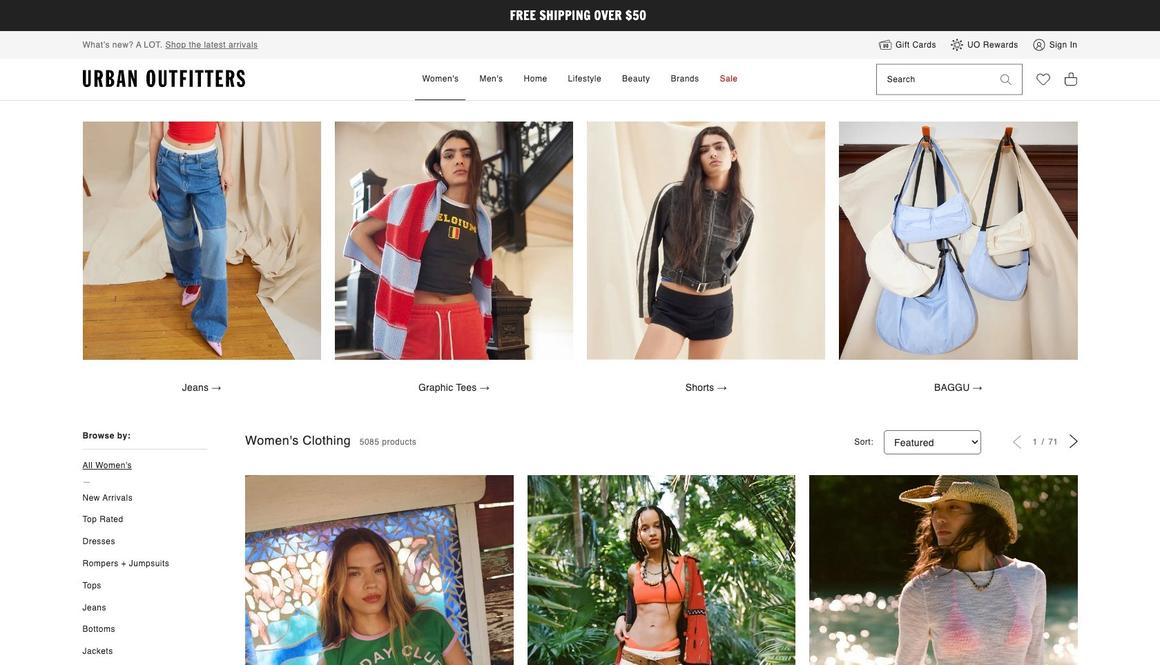 Task type: locate. For each thing, give the bounding box(es) containing it.
favorites image
[[1037, 73, 1051, 86]]

sunday club saint tropez baby tee image
[[245, 475, 514, 665]]

women's jeans image
[[83, 122, 321, 360]]

None search field
[[877, 65, 990, 94]]

main navigation element
[[298, 59, 863, 100]]

women's shorts image
[[587, 122, 826, 360]]

shop graphic tees image
[[335, 122, 573, 360]]

my shopping bag image
[[1064, 71, 1078, 87]]



Task type: vqa. For each thing, say whether or not it's contained in the screenshot.
Search text field
yes



Task type: describe. For each thing, give the bounding box(es) containing it.
Search text field
[[877, 65, 990, 94]]

search image
[[1001, 74, 1012, 85]]

urban outfitters image
[[83, 70, 245, 88]]

out from under mila gauze jogger pant image
[[528, 475, 796, 665]]

baggu image
[[840, 122, 1078, 360]]



